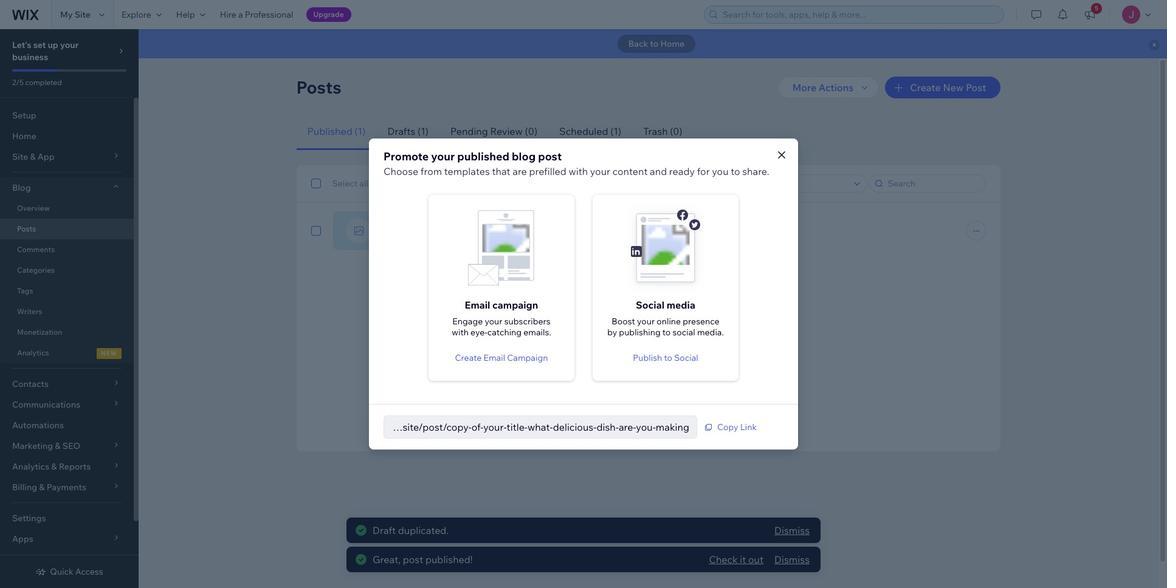 Task type: vqa. For each thing, say whether or not it's contained in the screenshot.
'site/post/copy-'
yes



Task type: describe. For each thing, give the bounding box(es) containing it.
let's set up your business
[[12, 40, 79, 63]]

what
[[481, 220, 506, 232]]

5 button
[[1077, 0, 1103, 29]]

blog
[[12, 182, 31, 193]]

upgrade button
[[306, 7, 351, 22]]

alert containing draft duplicated.
[[347, 518, 821, 544]]

back to home alert
[[139, 29, 1167, 58]]

it
[[740, 554, 746, 566]]

post inside promote your published blog post choose from templates that are prefilled with your content and ready for you to share.
[[538, 150, 562, 164]]

tab list containing published (1)
[[296, 113, 986, 150]]

duplicated.
[[398, 525, 449, 537]]

writers link
[[0, 302, 134, 322]]

comments link
[[0, 240, 134, 260]]

filter
[[711, 178, 731, 189]]

tags
[[17, 286, 33, 295]]

tags link
[[0, 281, 134, 302]]

select
[[332, 178, 358, 189]]

create new post button
[[885, 77, 1000, 98]]

monetization link
[[0, 322, 134, 343]]

create new post
[[910, 81, 986, 94]]

1 vertical spatial email
[[484, 353, 505, 364]]

list containing email campaign
[[407, 190, 761, 386]]

engage
[[452, 316, 483, 327]]

back to home
[[628, 38, 685, 49]]

making?
[[613, 220, 653, 232]]

comments
[[17, 245, 55, 254]]

publish to social
[[633, 353, 698, 364]]

catching
[[487, 327, 522, 338]]

your
[[433, 220, 454, 232]]

explore
[[122, 9, 151, 20]]

of
[[422, 220, 431, 232]]

cms link
[[0, 550, 134, 570]]

help button
[[169, 0, 213, 29]]

promote your published blog post choose from templates that are prefilled with your content and ready for you to share.
[[384, 150, 769, 178]]

2/5 completed
[[12, 78, 62, 87]]

quick access button
[[35, 567, 103, 578]]

draft
[[373, 525, 396, 537]]

choose
[[384, 165, 418, 178]]

help
[[176, 9, 195, 20]]

published!
[[425, 554, 473, 566]]

copy of your title: what delicious dish are you making? a few seconds ago
[[395, 220, 653, 243]]

Search field
[[884, 175, 982, 192]]

blog
[[512, 150, 536, 164]]

and
[[650, 165, 667, 178]]

back
[[628, 38, 648, 49]]

subscribers
[[504, 316, 551, 327]]

dish
[[553, 220, 573, 232]]

are
[[513, 165, 527, 178]]

setup link
[[0, 105, 134, 126]]

by:
[[733, 178, 745, 189]]

setup
[[12, 110, 36, 121]]

2 dismiss button from the top
[[775, 553, 810, 567]]

your-
[[483, 421, 507, 433]]

business
[[12, 52, 48, 63]]

dish-
[[597, 421, 619, 433]]

media.
[[697, 327, 724, 338]]

check it out
[[709, 554, 764, 566]]

automations
[[12, 420, 64, 431]]

new
[[101, 350, 117, 357]]

professional
[[245, 9, 293, 20]]

publishing
[[619, 327, 661, 338]]

0 horizontal spatial a
[[238, 9, 243, 20]]

let's
[[12, 40, 31, 50]]

copy for link
[[717, 422, 738, 433]]

site/post/copy-
[[403, 421, 472, 433]]

analytics
[[17, 348, 49, 357]]

sidebar element
[[0, 29, 139, 588]]

few
[[401, 234, 413, 243]]

drafts
[[387, 125, 415, 137]]

quick access
[[50, 567, 103, 578]]

blog button
[[0, 178, 134, 198]]

select all
[[332, 178, 368, 189]]

Search for tools, apps, help & more... field
[[719, 6, 1000, 23]]

engage your subscribers with eye-catching emails.
[[452, 316, 551, 338]]

copy for of
[[395, 220, 420, 232]]

templates
[[444, 165, 490, 178]]

pending review (0) button
[[440, 113, 548, 150]]

to right publish
[[664, 353, 672, 364]]

completed
[[25, 78, 62, 87]]

filter by:
[[711, 178, 745, 189]]

home inside home link
[[12, 131, 36, 142]]

create email campaign
[[455, 353, 548, 364]]

posts link
[[0, 219, 134, 240]]

dismiss for 2nd dismiss button from the bottom
[[775, 525, 810, 537]]

writers
[[17, 307, 42, 316]]

scheduled (1)
[[559, 125, 621, 137]]

drafts (1) button
[[377, 113, 440, 150]]

campaign
[[507, 353, 548, 364]]

overview link
[[0, 198, 134, 219]]

social
[[673, 327, 695, 338]]

email campaign
[[465, 299, 538, 311]]

up
[[48, 40, 58, 50]]

(1) for published (1)
[[355, 125, 366, 137]]

hire
[[220, 9, 236, 20]]



Task type: locate. For each thing, give the bounding box(es) containing it.
(1) for scheduled (1)
[[610, 125, 621, 137]]

0 vertical spatial dismiss button
[[775, 523, 810, 538]]

your for promote
[[431, 150, 455, 164]]

1 (0) from the left
[[525, 125, 537, 137]]

post up prefilled at the top left
[[538, 150, 562, 164]]

(0) inside the pending review (0) button
[[525, 125, 537, 137]]

home right back
[[660, 38, 685, 49]]

1 horizontal spatial social
[[674, 353, 698, 364]]

my site
[[60, 9, 91, 20]]

1 dismiss button from the top
[[775, 523, 810, 538]]

share.
[[742, 165, 769, 178]]

alert
[[347, 518, 821, 544], [347, 547, 821, 573]]

your right boost
[[637, 316, 655, 327]]

with
[[569, 165, 588, 178], [452, 327, 469, 338]]

automations link
[[0, 415, 134, 436]]

dismiss right out
[[775, 554, 810, 566]]

(0) inside trash (0) button
[[670, 125, 683, 137]]

ago
[[445, 234, 458, 243]]

create left new
[[910, 81, 941, 94]]

0 vertical spatial post
[[538, 150, 562, 164]]

dismiss for first dismiss button from the bottom of the page
[[775, 554, 810, 566]]

title:
[[456, 220, 479, 232]]

0 vertical spatial create
[[910, 81, 941, 94]]

campaign
[[492, 299, 538, 311]]

what-
[[528, 421, 553, 433]]

scheduled
[[559, 125, 608, 137]]

create inside button
[[910, 81, 941, 94]]

you
[[712, 165, 729, 178]]

email
[[465, 299, 490, 311], [484, 353, 505, 364]]

0 vertical spatial dismiss
[[775, 525, 810, 537]]

3 (1) from the left
[[610, 125, 621, 137]]

seconds
[[415, 234, 443, 243]]

0 horizontal spatial post
[[403, 554, 423, 566]]

settings link
[[0, 508, 134, 529]]

1 horizontal spatial a
[[395, 234, 399, 243]]

0 vertical spatial a
[[238, 9, 243, 20]]

posts down overview
[[17, 224, 36, 233]]

promote
[[384, 150, 429, 164]]

1 horizontal spatial create
[[910, 81, 941, 94]]

1 horizontal spatial with
[[569, 165, 588, 178]]

to up by:
[[731, 165, 740, 178]]

1 vertical spatial a
[[395, 234, 399, 243]]

1 vertical spatial with
[[452, 327, 469, 338]]

with left eye-
[[452, 327, 469, 338]]

to left social
[[663, 327, 671, 338]]

0 horizontal spatial copy
[[395, 220, 420, 232]]

1 horizontal spatial copy
[[717, 422, 738, 433]]

1 horizontal spatial posts
[[296, 77, 341, 98]]

back to home button
[[618, 35, 696, 53]]

to right back
[[650, 38, 659, 49]]

0 vertical spatial email
[[465, 299, 490, 311]]

title-
[[507, 421, 528, 433]]

dismiss button right out
[[775, 553, 810, 567]]

social media
[[636, 299, 695, 311]]

1 horizontal spatial (0)
[[670, 125, 683, 137]]

(0) right the review at the left top of the page
[[525, 125, 537, 137]]

copy left link
[[717, 422, 738, 433]]

0 vertical spatial copy
[[395, 220, 420, 232]]

0 horizontal spatial (1)
[[355, 125, 366, 137]]

tab list
[[296, 113, 986, 150]]

dismiss up check it out link
[[775, 525, 810, 537]]

posts inside 'sidebar' element
[[17, 224, 36, 233]]

ready
[[669, 165, 695, 178]]

making
[[656, 421, 689, 433]]

categories link
[[0, 260, 134, 281]]

copy link button
[[703, 422, 757, 433]]

1 vertical spatial alert
[[347, 547, 821, 573]]

categories
[[17, 266, 55, 275]]

copy
[[395, 220, 420, 232], [717, 422, 738, 433]]

0 horizontal spatial social
[[636, 299, 665, 311]]

are
[[575, 220, 591, 232]]

0 vertical spatial home
[[660, 38, 685, 49]]

(1) right drafts
[[418, 125, 429, 137]]

your for boost
[[637, 316, 655, 327]]

emails.
[[524, 327, 551, 338]]

published (1) button
[[296, 113, 377, 150]]

link
[[740, 422, 757, 433]]

with inside promote your published blog post choose from templates that are prefilled with your content and ready for you to share.
[[569, 165, 588, 178]]

your up from
[[431, 150, 455, 164]]

you
[[594, 220, 611, 232]]

0 vertical spatial alert
[[347, 518, 821, 544]]

0 horizontal spatial with
[[452, 327, 469, 338]]

boost
[[612, 316, 635, 327]]

social down social
[[674, 353, 698, 364]]

0 vertical spatial with
[[569, 165, 588, 178]]

(1) for drafts (1)
[[418, 125, 429, 137]]

trash (0)
[[643, 125, 683, 137]]

1 horizontal spatial (1)
[[418, 125, 429, 137]]

2 alert from the top
[[347, 547, 821, 573]]

0 horizontal spatial home
[[12, 131, 36, 142]]

pending
[[451, 125, 488, 137]]

to inside button
[[650, 38, 659, 49]]

0 vertical spatial posts
[[296, 77, 341, 98]]

2 (1) from the left
[[418, 125, 429, 137]]

post right great,
[[403, 554, 423, 566]]

published (1)
[[307, 125, 366, 137]]

0 horizontal spatial (0)
[[525, 125, 537, 137]]

to inside promote your published blog post choose from templates that are prefilled with your content and ready for you to share.
[[731, 165, 740, 178]]

trash (0) button
[[632, 113, 694, 150]]

create for create email campaign
[[455, 353, 482, 364]]

great,
[[373, 554, 401, 566]]

hire a professional
[[220, 9, 293, 20]]

0 vertical spatial social
[[636, 299, 665, 311]]

1 vertical spatial posts
[[17, 224, 36, 233]]

are-
[[619, 421, 636, 433]]

your right up
[[60, 40, 79, 50]]

(1) right 'scheduled'
[[610, 125, 621, 137]]

your inside let's set up your business
[[60, 40, 79, 50]]

overview
[[17, 204, 50, 213]]

upgrade
[[313, 10, 344, 19]]

quick
[[50, 567, 73, 578]]

a inside copy of your title: what delicious dish are you making? a few seconds ago
[[395, 234, 399, 243]]

social up online
[[636, 299, 665, 311]]

all
[[359, 178, 368, 189]]

published
[[307, 125, 352, 137]]

(1) right published
[[355, 125, 366, 137]]

site
[[75, 9, 91, 20]]

a right hire
[[238, 9, 243, 20]]

with inside engage your subscribers with eye-catching emails.
[[452, 327, 469, 338]]

your inside engage your subscribers with eye-catching emails.
[[485, 316, 502, 327]]

dismiss button up check it out link
[[775, 523, 810, 538]]

home link
[[0, 126, 134, 147]]

https://jamespeterson1902.wixsite.com/my-
[[205, 421, 403, 433]]

2 dismiss from the top
[[775, 554, 810, 566]]

1 (1) from the left
[[355, 125, 366, 137]]

copy link
[[717, 422, 757, 433]]

home
[[660, 38, 685, 49], [12, 131, 36, 142]]

create down eye-
[[455, 353, 482, 364]]

1 horizontal spatial home
[[660, 38, 685, 49]]

(1)
[[355, 125, 366, 137], [418, 125, 429, 137], [610, 125, 621, 137]]

1 horizontal spatial post
[[538, 150, 562, 164]]

1 alert from the top
[[347, 518, 821, 544]]

(0)
[[525, 125, 537, 137], [670, 125, 683, 137]]

create for create new post
[[910, 81, 941, 94]]

None field
[[755, 175, 850, 192]]

home down setup
[[12, 131, 36, 142]]

1 vertical spatial home
[[12, 131, 36, 142]]

(1) inside button
[[418, 125, 429, 137]]

copy inside copy of your title: what delicious dish are you making? a few seconds ago
[[395, 220, 420, 232]]

check it out link
[[709, 553, 775, 567]]

your for engage
[[485, 316, 502, 327]]

by
[[607, 327, 617, 338]]

2 horizontal spatial (1)
[[610, 125, 621, 137]]

content
[[613, 165, 648, 178]]

copy up few
[[395, 220, 420, 232]]

with right prefilled at the top left
[[569, 165, 588, 178]]

you-
[[636, 421, 656, 433]]

posts up published
[[296, 77, 341, 98]]

1 dismiss from the top
[[775, 525, 810, 537]]

5
[[1095, 4, 1099, 12]]

None checkbox
[[311, 224, 321, 238]]

1 vertical spatial post
[[403, 554, 423, 566]]

home inside back to home button
[[660, 38, 685, 49]]

email up engage
[[465, 299, 490, 311]]

your inside boost your online presence by publishing to social media.
[[637, 316, 655, 327]]

online
[[657, 316, 681, 327]]

eye-
[[471, 327, 487, 338]]

Select all checkbox
[[311, 176, 368, 191]]

post inside alert
[[403, 554, 423, 566]]

(0) right trash
[[670, 125, 683, 137]]

2 (0) from the left
[[670, 125, 683, 137]]

1 vertical spatial social
[[674, 353, 698, 364]]

alert containing great, post published!
[[347, 547, 821, 573]]

posts
[[296, 77, 341, 98], [17, 224, 36, 233]]

1 vertical spatial create
[[455, 353, 482, 364]]

your down email campaign
[[485, 316, 502, 327]]

email down catching
[[484, 353, 505, 364]]

0 horizontal spatial posts
[[17, 224, 36, 233]]

published
[[457, 150, 509, 164]]

list
[[407, 190, 761, 386]]

1 vertical spatial dismiss button
[[775, 553, 810, 567]]

to inside boost your online presence by publishing to social media.
[[663, 327, 671, 338]]

presence
[[683, 316, 720, 327]]

1 vertical spatial dismiss
[[775, 554, 810, 566]]

https://jamespeterson1902.wixsite.com/my-site/post/copy-of-your-title-what-delicious-dish-are-you-making
[[205, 421, 689, 433]]

0 horizontal spatial create
[[455, 353, 482, 364]]

1 vertical spatial copy
[[717, 422, 738, 433]]

from
[[421, 165, 442, 178]]

review
[[490, 125, 523, 137]]

a left few
[[395, 234, 399, 243]]

hire a professional link
[[213, 0, 301, 29]]

your left the content
[[590, 165, 610, 178]]



